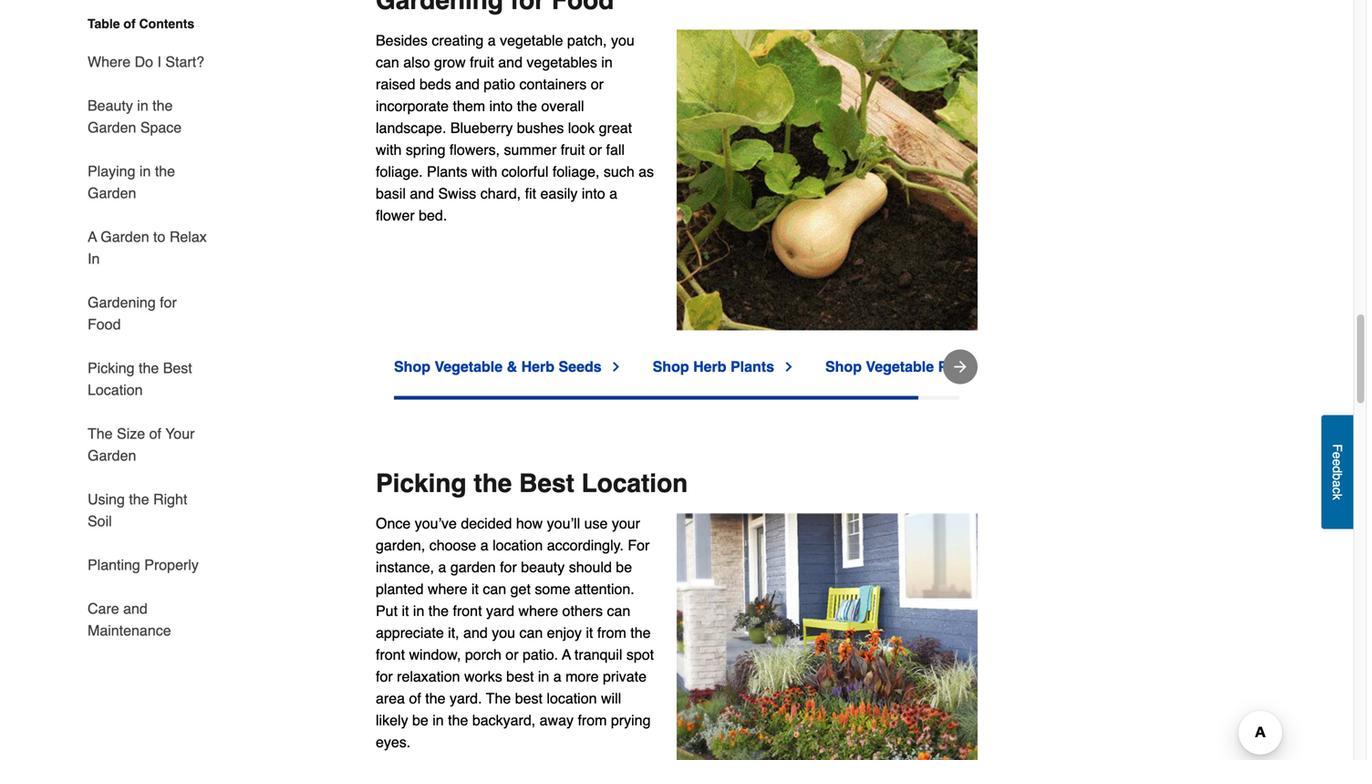 Task type: describe. For each thing, give the bounding box(es) containing it.
patio.
[[523, 647, 558, 663]]

enjoy
[[547, 625, 582, 642]]

planting
[[88, 557, 140, 574]]

a inside once you've decided how you'll use your garden, choose a location accordingly. for instance, a garden for beauty should be planted where it can get some attention. put it in the front yard where others can appreciate it, and you can enjoy it from the front window, porch or patio. a tranquil spot for relaxation works best in a more private area of the yard. the best location will likely be in the backyard, away from prying eyes.
[[562, 647, 571, 663]]

planted
[[376, 581, 424, 598]]

best inside 'picking the best location'
[[163, 360, 192, 377]]

spot
[[627, 647, 654, 663]]

such
[[604, 163, 635, 180]]

herb inside shop herb plants link
[[693, 358, 727, 375]]

and inside care and maintenance
[[123, 601, 148, 618]]

arrow right image
[[951, 358, 970, 376]]

get
[[511, 581, 531, 598]]

will
[[601, 690, 621, 707]]

yard
[[486, 603, 515, 620]]

chevron right image
[[609, 360, 624, 374]]

0 vertical spatial where
[[428, 581, 468, 598]]

and inside once you've decided how you'll use your garden, choose a location accordingly. for instance, a garden for beauty should be planted where it can get some attention. put it in the front yard where others can appreciate it, and you can enjoy it from the front window, porch or patio. a tranquil spot for relaxation works best in a more private area of the yard. the best location will likely be in the backyard, away from prying eyes.
[[463, 625, 488, 642]]

care
[[88, 601, 119, 618]]

in inside beauty in the garden space
[[137, 97, 148, 114]]

flowers,
[[450, 141, 500, 158]]

the size of your garden link
[[88, 412, 210, 478]]

beauty
[[521, 559, 565, 576]]

&
[[507, 358, 517, 375]]

table of contents element
[[73, 15, 210, 642]]

playing in the garden
[[88, 163, 175, 202]]

c
[[1331, 488, 1345, 494]]

to
[[153, 229, 165, 245]]

properly
[[144, 557, 199, 574]]

i
[[157, 53, 161, 70]]

0 horizontal spatial front
[[376, 647, 405, 663]]

1 e from the top
[[1331, 452, 1345, 459]]

garden inside 'a garden to relax in'
[[101, 229, 149, 245]]

swiss
[[438, 185, 476, 202]]

a down 'decided'
[[481, 537, 489, 554]]

maintenance
[[88, 623, 171, 639]]

beauty in the garden space link
[[88, 84, 210, 150]]

0 horizontal spatial be
[[412, 712, 429, 729]]

attention.
[[575, 581, 635, 598]]

of inside the size of your garden
[[149, 426, 161, 442]]

table
[[88, 16, 120, 31]]

0 horizontal spatial of
[[124, 16, 136, 31]]

2 e from the top
[[1331, 459, 1345, 466]]

raised
[[376, 76, 416, 92]]

where
[[88, 53, 131, 70]]

shop for shop vegetable plants
[[826, 358, 862, 375]]

chard,
[[480, 185, 521, 202]]

some
[[535, 581, 571, 598]]

a down such
[[609, 185, 618, 202]]

1 horizontal spatial picking
[[376, 469, 467, 498]]

plants for shop herb plants
[[731, 358, 774, 375]]

where do i start? link
[[88, 40, 204, 84]]

colorful
[[502, 163, 549, 180]]

b
[[1331, 473, 1345, 481]]

can up the yard
[[483, 581, 506, 598]]

easily
[[541, 185, 578, 202]]

picking the best location inside picking the best location link
[[88, 360, 192, 399]]

1 vertical spatial location
[[547, 690, 597, 707]]

them
[[453, 97, 485, 114]]

1 vertical spatial picking the best location
[[376, 469, 688, 498]]

away
[[540, 712, 574, 729]]

the up 'decided'
[[474, 469, 512, 498]]

great
[[599, 119, 632, 136]]

overall
[[541, 97, 584, 114]]

once
[[376, 515, 411, 532]]

start?
[[165, 53, 204, 70]]

for
[[628, 537, 650, 554]]

0 vertical spatial with
[[376, 141, 402, 158]]

can down attention.
[[607, 603, 631, 620]]

the size of your garden
[[88, 426, 195, 464]]

a down choose
[[438, 559, 446, 576]]

plants for shop vegetable plants
[[938, 358, 982, 375]]

in down relaxation
[[433, 712, 444, 729]]

window,
[[409, 647, 461, 663]]

2 vertical spatial for
[[376, 668, 393, 685]]

1 vertical spatial it
[[402, 603, 409, 620]]

food
[[88, 316, 121, 333]]

as
[[639, 163, 654, 180]]

in down patio.
[[538, 668, 549, 685]]

garden inside the size of your garden
[[88, 447, 136, 464]]

1 horizontal spatial front
[[453, 603, 482, 620]]

right
[[153, 491, 187, 508]]

put
[[376, 603, 398, 620]]

playing in the garden link
[[88, 150, 210, 215]]

and up the them
[[455, 76, 480, 92]]

using
[[88, 491, 125, 508]]

gardening
[[88, 294, 156, 311]]

k
[[1331, 494, 1345, 500]]

garden inside playing in the garden
[[88, 185, 136, 202]]

and up bed.
[[410, 185, 434, 202]]

space
[[140, 119, 182, 136]]

vegetable for &
[[435, 358, 503, 375]]

f e e d b a c k button
[[1322, 415, 1354, 529]]

it,
[[448, 625, 459, 642]]

besides creating a vegetable patch, you can also grow fruit and vegetables in raised beds and patio containers or incorporate them into the overall landscape. blueberry bushes look great with spring flowers, summer fruit or fall foliage. plants with colorful foliage, such as basil and swiss chard, fit easily into a flower bed.
[[376, 32, 654, 224]]

backyard,
[[472, 712, 536, 729]]

bed.
[[419, 207, 447, 224]]

garden inside beauty in the garden space
[[88, 119, 136, 136]]

a left the more
[[554, 668, 562, 685]]

using the right soil link
[[88, 478, 210, 544]]

where do i start?
[[88, 53, 204, 70]]

using the right soil
[[88, 491, 187, 530]]

the inside beauty in the garden space
[[152, 97, 173, 114]]

incorporate
[[376, 97, 449, 114]]

picking the best location link
[[88, 347, 210, 412]]

porch
[[465, 647, 502, 663]]

vegetable for plants
[[866, 358, 934, 375]]

you inside once you've decided how you'll use your garden, choose a location accordingly. for instance, a garden for beauty should be planted where it can get some attention. put it in the front yard where others can appreciate it, and you can enjoy it from the front window, porch or patio. a tranquil spot for relaxation works best in a more private area of the yard. the best location will likely be in the backyard, away from prying eyes.
[[492, 625, 515, 642]]

blueberry
[[451, 119, 513, 136]]

seeds
[[559, 358, 602, 375]]

care and maintenance link
[[88, 587, 210, 642]]

appreciate
[[376, 625, 444, 642]]

vegetables
[[527, 54, 597, 71]]

creating
[[432, 32, 484, 49]]

the down relaxation
[[425, 690, 446, 707]]

grow
[[434, 54, 466, 71]]

foliage.
[[376, 163, 423, 180]]

1 vertical spatial or
[[589, 141, 602, 158]]

1 vertical spatial into
[[582, 185, 605, 202]]

herb inside the shop vegetable & herb seeds "link"
[[521, 358, 555, 375]]

a garden to relax in
[[88, 229, 207, 267]]

how
[[516, 515, 543, 532]]

the down yard.
[[448, 712, 468, 729]]

shop herb plants link
[[653, 356, 796, 378]]

shop for shop vegetable & herb seeds
[[394, 358, 431, 375]]

landscape.
[[376, 119, 446, 136]]

you'll
[[547, 515, 580, 532]]

prying
[[611, 712, 651, 729]]

should
[[569, 559, 612, 576]]

fall
[[606, 141, 625, 158]]

size
[[117, 426, 145, 442]]

tranquil
[[575, 647, 623, 663]]



Task type: locate. For each thing, give the bounding box(es) containing it.
also
[[403, 54, 430, 71]]

1 vertical spatial a
[[562, 647, 571, 663]]

1 vertical spatial you
[[492, 625, 515, 642]]

of inside once you've decided how you'll use your garden, choose a location accordingly. for instance, a garden for beauty should be planted where it can get some attention. put it in the front yard where others can appreciate it, and you can enjoy it from the front window, porch or patio. a tranquil spot for relaxation works best in a more private area of the yard. the best location will likely be in the backyard, away from prying eyes.
[[409, 690, 421, 707]]

into down foliage,
[[582, 185, 605, 202]]

besides
[[376, 32, 428, 49]]

a inside button
[[1331, 481, 1345, 488]]

you've
[[415, 515, 457, 532]]

the inside once you've decided how you'll use your garden, choose a location accordingly. for instance, a garden for beauty should be planted where it can get some attention. put it in the front yard where others can appreciate it, and you can enjoy it from the front window, porch or patio. a tranquil spot for relaxation works best in a more private area of the yard. the best location will likely be in the backyard, away from prying eyes.
[[486, 690, 511, 707]]

0 vertical spatial or
[[591, 76, 604, 92]]

and up patio
[[498, 54, 523, 71]]

shop herb plants
[[653, 358, 774, 375]]

2 vertical spatial of
[[409, 690, 421, 707]]

table of contents
[[88, 16, 194, 31]]

2 horizontal spatial of
[[409, 690, 421, 707]]

best
[[163, 360, 192, 377], [519, 469, 575, 498]]

the inside the size of your garden
[[88, 426, 113, 442]]

fruit up foliage,
[[561, 141, 585, 158]]

summer
[[504, 141, 557, 158]]

a
[[88, 229, 97, 245], [562, 647, 571, 663]]

in down patch,
[[601, 54, 613, 71]]

basil
[[376, 185, 406, 202]]

use
[[584, 515, 608, 532]]

where
[[428, 581, 468, 598], [519, 603, 558, 620]]

0 horizontal spatial you
[[492, 625, 515, 642]]

0 vertical spatial picking the best location
[[88, 360, 192, 399]]

1 horizontal spatial location
[[582, 469, 688, 498]]

1 horizontal spatial where
[[519, 603, 558, 620]]

foliage,
[[553, 163, 600, 180]]

front down appreciate
[[376, 647, 405, 663]]

chevron right image
[[782, 360, 796, 374]]

a inside 'a garden to relax in'
[[88, 229, 97, 245]]

into down patio
[[489, 97, 513, 114]]

front
[[453, 603, 482, 620], [376, 647, 405, 663]]

best up the you'll
[[519, 469, 575, 498]]

2 horizontal spatial shop
[[826, 358, 862, 375]]

and up maintenance at the bottom left of the page
[[123, 601, 148, 618]]

1 horizontal spatial be
[[616, 559, 632, 576]]

0 horizontal spatial fruit
[[470, 54, 494, 71]]

location up your
[[582, 469, 688, 498]]

patch,
[[567, 32, 607, 49]]

1 vertical spatial be
[[412, 712, 429, 729]]

a down enjoy
[[562, 647, 571, 663]]

you
[[611, 32, 635, 49], [492, 625, 515, 642]]

garden down size
[[88, 447, 136, 464]]

from down will
[[578, 712, 607, 729]]

relax
[[170, 229, 207, 245]]

shop vegetable plants
[[826, 358, 982, 375]]

where down garden
[[428, 581, 468, 598]]

shop inside "link"
[[394, 358, 431, 375]]

3 shop from the left
[[826, 358, 862, 375]]

best
[[506, 668, 534, 685], [515, 690, 543, 707]]

1 vertical spatial best
[[515, 690, 543, 707]]

garden down beauty
[[88, 119, 136, 136]]

1 horizontal spatial for
[[376, 668, 393, 685]]

soil
[[88, 513, 112, 530]]

can up patio.
[[519, 625, 543, 642]]

or down 'vegetables' at the top left
[[591, 76, 604, 92]]

likely
[[376, 712, 408, 729]]

a yellow butternut squash growing on a vine in a raised garden bed. image
[[677, 30, 978, 331]]

the left size
[[88, 426, 113, 442]]

the up bushes
[[517, 97, 537, 114]]

for up get
[[500, 559, 517, 576]]

f
[[1331, 444, 1345, 452]]

0 vertical spatial picking
[[88, 360, 135, 377]]

beauty in the garden space
[[88, 97, 182, 136]]

0 horizontal spatial the
[[88, 426, 113, 442]]

1 horizontal spatial the
[[486, 690, 511, 707]]

or left fall
[[589, 141, 602, 158]]

relaxation
[[397, 668, 460, 685]]

1 horizontal spatial of
[[149, 426, 161, 442]]

can inside besides creating a vegetable patch, you can also grow fruit and vegetables in raised beds and patio containers or incorporate them into the overall landscape. blueberry bushes look great with spring flowers, summer fruit or fall foliage. plants with colorful foliage, such as basil and swiss chard, fit easily into a flower bed.
[[376, 54, 399, 71]]

0 horizontal spatial with
[[376, 141, 402, 158]]

fruit up patio
[[470, 54, 494, 71]]

1 horizontal spatial plants
[[731, 358, 774, 375]]

in inside playing in the garden
[[140, 163, 151, 180]]

beauty
[[88, 97, 133, 114]]

the down space on the left top of page
[[155, 163, 175, 180]]

1 horizontal spatial you
[[611, 32, 635, 49]]

location down the how
[[493, 537, 543, 554]]

best up 'backyard,'
[[515, 690, 543, 707]]

1 horizontal spatial into
[[582, 185, 605, 202]]

front up it,
[[453, 603, 482, 620]]

shop vegetable & herb seeds
[[394, 358, 602, 375]]

0 vertical spatial of
[[124, 16, 136, 31]]

in right playing
[[140, 163, 151, 180]]

0 vertical spatial best
[[163, 360, 192, 377]]

the inside "using the right soil"
[[129, 491, 149, 508]]

more
[[566, 668, 599, 685]]

with up foliage.
[[376, 141, 402, 158]]

picking the best location up size
[[88, 360, 192, 399]]

location inside table of contents element
[[88, 382, 143, 399]]

shop for shop herb plants
[[653, 358, 689, 375]]

area
[[376, 690, 405, 707]]

fit
[[525, 185, 536, 202]]

from up tranquil
[[597, 625, 627, 642]]

2 vertical spatial it
[[586, 625, 593, 642]]

location down the more
[[547, 690, 597, 707]]

the up space on the left top of page
[[152, 97, 173, 114]]

0 vertical spatial be
[[616, 559, 632, 576]]

0 vertical spatial front
[[453, 603, 482, 620]]

planting properly link
[[88, 544, 199, 587]]

picking
[[88, 360, 135, 377], [376, 469, 467, 498]]

0 vertical spatial best
[[506, 668, 534, 685]]

spring
[[406, 141, 446, 158]]

e
[[1331, 452, 1345, 459], [1331, 459, 1345, 466]]

a right creating
[[488, 32, 496, 49]]

0 horizontal spatial shop
[[394, 358, 431, 375]]

1 vertical spatial the
[[486, 690, 511, 707]]

1 vertical spatial fruit
[[561, 141, 585, 158]]

0 vertical spatial into
[[489, 97, 513, 114]]

2 herb from the left
[[693, 358, 727, 375]]

1 herb from the left
[[521, 358, 555, 375]]

1 vertical spatial of
[[149, 426, 161, 442]]

e up d at the bottom of page
[[1331, 452, 1345, 459]]

herb right '&'
[[521, 358, 555, 375]]

0 horizontal spatial a
[[88, 229, 97, 245]]

0 vertical spatial you
[[611, 32, 635, 49]]

patio
[[484, 76, 515, 92]]

2 horizontal spatial for
[[500, 559, 517, 576]]

once you've decided how you'll use your garden, choose a location accordingly. for instance, a garden for beauty should be planted where it can get some attention. put it in the front yard where others can appreciate it, and you can enjoy it from the front window, porch or patio. a tranquil spot for relaxation works best in a more private area of the yard. the best location will likely be in the backyard, away from prying eyes.
[[376, 515, 654, 751]]

picking up you've
[[376, 469, 467, 498]]

the down gardening for food 'link'
[[139, 360, 159, 377]]

for inside gardening for food
[[160, 294, 177, 311]]

0 vertical spatial it
[[472, 581, 479, 598]]

a corner flower bed in front of a blue house with a yellow bench and floral planters on the porch. image
[[677, 513, 978, 761]]

vegetable inside "link"
[[435, 358, 503, 375]]

vegetable left the arrow right image
[[866, 358, 934, 375]]

with
[[376, 141, 402, 158], [472, 163, 498, 180]]

picking the best location up the how
[[376, 469, 688, 498]]

0 vertical spatial the
[[88, 426, 113, 442]]

best down gardening for food 'link'
[[163, 360, 192, 377]]

in up space on the left top of page
[[137, 97, 148, 114]]

where down "some"
[[519, 603, 558, 620]]

the inside besides creating a vegetable patch, you can also grow fruit and vegetables in raised beds and patio containers or incorporate them into the overall landscape. blueberry bushes look great with spring flowers, summer fruit or fall foliage. plants with colorful foliage, such as basil and swiss chard, fit easily into a flower bed.
[[517, 97, 537, 114]]

0 horizontal spatial it
[[402, 603, 409, 620]]

shop vegetable & herb seeds link
[[394, 356, 624, 378]]

instance,
[[376, 559, 434, 576]]

0 vertical spatial a
[[88, 229, 97, 245]]

for up the area
[[376, 668, 393, 685]]

2 vegetable from the left
[[866, 358, 934, 375]]

0 horizontal spatial best
[[163, 360, 192, 377]]

location up size
[[88, 382, 143, 399]]

0 horizontal spatial location
[[493, 537, 543, 554]]

others
[[562, 603, 603, 620]]

1 vegetable from the left
[[435, 358, 503, 375]]

1 horizontal spatial picking the best location
[[376, 469, 688, 498]]

0 horizontal spatial for
[[160, 294, 177, 311]]

1 vertical spatial for
[[500, 559, 517, 576]]

1 shop from the left
[[394, 358, 431, 375]]

0 horizontal spatial picking
[[88, 360, 135, 377]]

0 horizontal spatial picking the best location
[[88, 360, 192, 399]]

1 horizontal spatial fruit
[[561, 141, 585, 158]]

and right it,
[[463, 625, 488, 642]]

you inside besides creating a vegetable patch, you can also grow fruit and vegetables in raised beds and patio containers or incorporate them into the overall landscape. blueberry bushes look great with spring flowers, summer fruit or fall foliage. plants with colorful foliage, such as basil and swiss chard, fit easily into a flower bed.
[[611, 32, 635, 49]]

1 horizontal spatial with
[[472, 163, 498, 180]]

your
[[165, 426, 195, 442]]

the up it,
[[429, 603, 449, 620]]

0 horizontal spatial into
[[489, 97, 513, 114]]

2 shop from the left
[[653, 358, 689, 375]]

be down for
[[616, 559, 632, 576]]

you right patch,
[[611, 32, 635, 49]]

or left patio.
[[506, 647, 519, 663]]

1 horizontal spatial herb
[[693, 358, 727, 375]]

choose
[[429, 537, 476, 554]]

from
[[597, 625, 627, 642], [578, 712, 607, 729]]

it down 'others'
[[586, 625, 593, 642]]

2 horizontal spatial it
[[586, 625, 593, 642]]

with down flowers,
[[472, 163, 498, 180]]

0 vertical spatial location
[[493, 537, 543, 554]]

it right put at left
[[402, 603, 409, 620]]

garden left to
[[101, 229, 149, 245]]

picking down 'food'
[[88, 360, 135, 377]]

1 horizontal spatial best
[[519, 469, 575, 498]]

0 horizontal spatial herb
[[521, 358, 555, 375]]

plants inside besides creating a vegetable patch, you can also grow fruit and vegetables in raised beds and patio containers or incorporate them into the overall landscape. blueberry bushes look great with spring flowers, summer fruit or fall foliage. plants with colorful foliage, such as basil and swiss chard, fit easily into a flower bed.
[[427, 163, 468, 180]]

do
[[135, 53, 153, 70]]

beds
[[420, 76, 451, 92]]

the left right on the bottom of the page
[[129, 491, 149, 508]]

0 vertical spatial location
[[88, 382, 143, 399]]

or inside once you've decided how you'll use your garden, choose a location accordingly. for instance, a garden for beauty should be planted where it can get some attention. put it in the front yard where others can appreciate it, and you can enjoy it from the front window, porch or patio. a tranquil spot for relaxation works best in a more private area of the yard. the best location will likely be in the backyard, away from prying eyes.
[[506, 647, 519, 663]]

0 vertical spatial for
[[160, 294, 177, 311]]

scrollbar
[[394, 396, 919, 400]]

0 horizontal spatial location
[[88, 382, 143, 399]]

containers
[[519, 76, 587, 92]]

0 horizontal spatial where
[[428, 581, 468, 598]]

for
[[160, 294, 177, 311], [500, 559, 517, 576], [376, 668, 393, 685]]

can up raised
[[376, 54, 399, 71]]

garden down playing
[[88, 185, 136, 202]]

f e e d b a c k
[[1331, 444, 1345, 500]]

0 horizontal spatial plants
[[427, 163, 468, 180]]

of right the area
[[409, 690, 421, 707]]

picking inside 'picking the best location'
[[88, 360, 135, 377]]

for right gardening
[[160, 294, 177, 311]]

shop vegetable plants link
[[826, 356, 1004, 378]]

be
[[616, 559, 632, 576], [412, 712, 429, 729]]

1 vertical spatial picking
[[376, 469, 467, 498]]

the up 'backyard,'
[[486, 690, 511, 707]]

1 vertical spatial from
[[578, 712, 607, 729]]

in up appreciate
[[413, 603, 425, 620]]

1 vertical spatial front
[[376, 647, 405, 663]]

0 vertical spatial from
[[597, 625, 627, 642]]

0 horizontal spatial vegetable
[[435, 358, 503, 375]]

1 horizontal spatial location
[[547, 690, 597, 707]]

the inside playing in the garden
[[155, 163, 175, 180]]

1 horizontal spatial a
[[562, 647, 571, 663]]

a up in
[[88, 229, 97, 245]]

eyes.
[[376, 734, 411, 751]]

be right likely
[[412, 712, 429, 729]]

best down patio.
[[506, 668, 534, 685]]

1 horizontal spatial vegetable
[[866, 358, 934, 375]]

1 horizontal spatial it
[[472, 581, 479, 598]]

a up k
[[1331, 481, 1345, 488]]

2 horizontal spatial plants
[[938, 358, 982, 375]]

planting properly
[[88, 557, 199, 574]]

or
[[591, 76, 604, 92], [589, 141, 602, 158], [506, 647, 519, 663]]

1 horizontal spatial shop
[[653, 358, 689, 375]]

you down the yard
[[492, 625, 515, 642]]

of right table
[[124, 16, 136, 31]]

1 vertical spatial location
[[582, 469, 688, 498]]

vegetable left '&'
[[435, 358, 503, 375]]

1 vertical spatial where
[[519, 603, 558, 620]]

1 vertical spatial best
[[519, 469, 575, 498]]

d
[[1331, 466, 1345, 473]]

your
[[612, 515, 640, 532]]

2 vertical spatial or
[[506, 647, 519, 663]]

it down garden
[[472, 581, 479, 598]]

e up b in the right bottom of the page
[[1331, 459, 1345, 466]]

vegetable
[[500, 32, 563, 49]]

the up spot
[[631, 625, 651, 642]]

in inside besides creating a vegetable patch, you can also grow fruit and vegetables in raised beds and patio containers or incorporate them into the overall landscape. blueberry bushes look great with spring flowers, summer fruit or fall foliage. plants with colorful foliage, such as basil and swiss chard, fit easily into a flower bed.
[[601, 54, 613, 71]]

1 vertical spatial with
[[472, 163, 498, 180]]

herb left chevron right image
[[693, 358, 727, 375]]

accordingly.
[[547, 537, 624, 554]]

garden
[[88, 119, 136, 136], [88, 185, 136, 202], [101, 229, 149, 245], [88, 447, 136, 464]]

location
[[88, 382, 143, 399], [582, 469, 688, 498]]

of
[[124, 16, 136, 31], [149, 426, 161, 442], [409, 690, 421, 707]]

0 vertical spatial fruit
[[470, 54, 494, 71]]

gardening for food
[[88, 294, 177, 333]]

of right size
[[149, 426, 161, 442]]

contents
[[139, 16, 194, 31]]



Task type: vqa. For each thing, say whether or not it's contained in the screenshot.
tranquil on the left of page
yes



